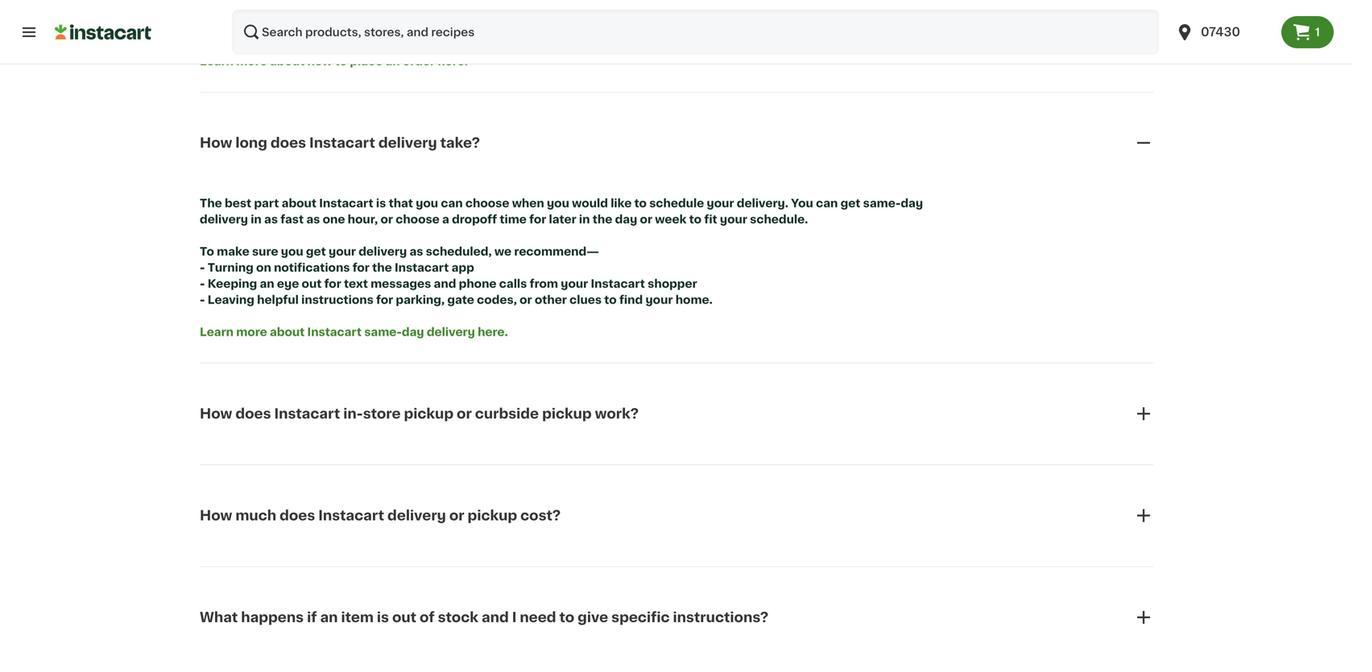 Task type: locate. For each thing, give the bounding box(es) containing it.
2 horizontal spatial an
[[386, 56, 400, 67]]

2 vertical spatial does
[[280, 509, 315, 523]]

and
[[434, 278, 456, 290], [482, 611, 509, 625]]

time
[[500, 214, 527, 225]]

gate
[[447, 294, 474, 306]]

codes,
[[477, 294, 517, 306]]

can
[[441, 198, 463, 209], [816, 198, 838, 209]]

0 vertical spatial more
[[236, 56, 267, 67]]

instructions?
[[673, 611, 769, 625]]

an down on
[[260, 278, 274, 290]]

1 vertical spatial get
[[306, 246, 326, 257]]

about
[[270, 56, 305, 67], [282, 198, 317, 209], [270, 327, 305, 338]]

choose
[[466, 198, 510, 209], [396, 214, 440, 225]]

is for item
[[377, 611, 389, 625]]

0 vertical spatial here.
[[438, 56, 468, 67]]

1 horizontal spatial and
[[482, 611, 509, 625]]

same- right you
[[863, 198, 901, 209]]

more for learn more about how to place an order here.
[[236, 56, 267, 67]]

how for how long does instacart delivery take?
[[200, 136, 232, 150]]

0 vertical spatial same-
[[863, 198, 901, 209]]

you up later
[[547, 198, 570, 209]]

2 vertical spatial day
[[402, 327, 424, 338]]

to left find
[[604, 294, 617, 306]]

1 horizontal spatial the
[[593, 214, 613, 225]]

1 vertical spatial is
[[377, 611, 389, 625]]

1 horizontal spatial out
[[392, 611, 417, 625]]

0 horizontal spatial here.
[[438, 56, 468, 67]]

how inside dropdown button
[[200, 509, 232, 523]]

1 horizontal spatial pickup
[[468, 509, 517, 523]]

as down part
[[264, 214, 278, 225]]

more
[[236, 56, 267, 67], [236, 327, 267, 338]]

of
[[420, 611, 435, 625]]

scheduled,
[[426, 246, 492, 257]]

same-
[[863, 198, 901, 209], [364, 327, 402, 338]]

1 horizontal spatial choose
[[466, 198, 510, 209]]

2 vertical spatial how
[[200, 509, 232, 523]]

1 more from the top
[[236, 56, 267, 67]]

None search field
[[232, 10, 1159, 55]]

best
[[225, 198, 251, 209]]

does
[[271, 136, 306, 150], [236, 407, 271, 421], [280, 509, 315, 523]]

0 horizontal spatial in
[[251, 214, 262, 225]]

2 vertical spatial -
[[200, 294, 205, 306]]

0 vertical spatial an
[[386, 56, 400, 67]]

the up messages
[[372, 262, 392, 273]]

0 vertical spatial is
[[376, 198, 386, 209]]

1 how from the top
[[200, 136, 232, 150]]

as up messages
[[410, 246, 423, 257]]

get
[[841, 198, 861, 209], [306, 246, 326, 257]]

- left leaving
[[200, 294, 205, 306]]

you right that
[[416, 198, 438, 209]]

0 horizontal spatial day
[[402, 327, 424, 338]]

1 horizontal spatial an
[[320, 611, 338, 625]]

0 vertical spatial does
[[271, 136, 306, 150]]

to left give
[[560, 611, 575, 625]]

0 vertical spatial how
[[200, 136, 232, 150]]

0 horizontal spatial the
[[372, 262, 392, 273]]

can up a
[[441, 198, 463, 209]]

2 vertical spatial about
[[270, 327, 305, 338]]

instacart logo image
[[55, 23, 151, 42]]

does inside dropdown button
[[280, 509, 315, 523]]

1 vertical spatial same-
[[364, 327, 402, 338]]

can right you
[[816, 198, 838, 209]]

is
[[376, 198, 386, 209], [377, 611, 389, 625]]

1 horizontal spatial in
[[579, 214, 590, 225]]

more down leaving
[[236, 327, 267, 338]]

how does instacart in-store pickup or curbside pickup work? button
[[200, 385, 1154, 443]]

2 horizontal spatial pickup
[[542, 407, 592, 421]]

2 learn from the top
[[200, 327, 234, 338]]

1 vertical spatial an
[[260, 278, 274, 290]]

1
[[1316, 27, 1321, 38]]

week
[[655, 214, 687, 225]]

2 how from the top
[[200, 407, 232, 421]]

get up notifications
[[306, 246, 326, 257]]

about left how
[[270, 56, 305, 67]]

learn more about how to place an order here.
[[200, 56, 468, 67]]

about up fast
[[282, 198, 317, 209]]

schedule.
[[750, 214, 808, 225]]

your
[[707, 198, 734, 209], [720, 214, 748, 225], [329, 246, 356, 257], [561, 278, 588, 290], [646, 294, 673, 306]]

get right you
[[841, 198, 861, 209]]

0 horizontal spatial can
[[441, 198, 463, 209]]

1 vertical spatial about
[[282, 198, 317, 209]]

0 vertical spatial out
[[302, 278, 322, 290]]

how
[[200, 136, 232, 150], [200, 407, 232, 421], [200, 509, 232, 523]]

0 vertical spatial learn
[[200, 56, 234, 67]]

1 horizontal spatial here.
[[478, 327, 508, 338]]

much
[[236, 509, 276, 523]]

0 vertical spatial about
[[270, 56, 305, 67]]

learn
[[200, 56, 234, 67], [200, 327, 234, 338]]

0 vertical spatial choose
[[466, 198, 510, 209]]

0 vertical spatial -
[[200, 262, 205, 273]]

2 horizontal spatial as
[[410, 246, 423, 257]]

to right how
[[335, 56, 347, 67]]

1 learn from the top
[[200, 56, 234, 67]]

for inside the best part about instacart is that you can choose when you would like to schedule your delivery. you can get same-day delivery in as fast as one hour, or choose a dropoff time for later in the day or week to fit your schedule.
[[529, 214, 546, 225]]

0 vertical spatial get
[[841, 198, 861, 209]]

recommend—
[[514, 246, 599, 257]]

get inside to make sure you get your delivery as scheduled, we recommend— - turning on notifications for the instacart app - keeping an eye out for text messages and phone calls from your instacart shopper - leaving helpful instructions for parking, gate codes, or other clues to find your home.
[[306, 246, 326, 257]]

here. down codes,
[[478, 327, 508, 338]]

1 vertical spatial the
[[372, 262, 392, 273]]

07430
[[1201, 26, 1241, 38]]

to inside dropdown button
[[560, 611, 575, 625]]

what
[[200, 611, 238, 625]]

how
[[307, 56, 332, 67]]

2 in from the left
[[579, 214, 590, 225]]

happens
[[241, 611, 304, 625]]

long
[[236, 136, 267, 150]]

- left keeping
[[200, 278, 205, 290]]

3 how from the top
[[200, 509, 232, 523]]

1 vertical spatial here.
[[478, 327, 508, 338]]

-
[[200, 262, 205, 273], [200, 278, 205, 290], [200, 294, 205, 306]]

to make sure you get your delivery as scheduled, we recommend— - turning on notifications for the instacart app - keeping an eye out for text messages and phone calls from your instacart shopper - leaving helpful instructions for parking, gate codes, or other clues to find your home.
[[200, 246, 713, 306]]

1 vertical spatial -
[[200, 278, 205, 290]]

1 horizontal spatial as
[[306, 214, 320, 225]]

as left one
[[306, 214, 320, 225]]

is inside the best part about instacart is that you can choose when you would like to schedule your delivery. you can get same-day delivery in as fast as one hour, or choose a dropoff time for later in the day or week to fit your schedule.
[[376, 198, 386, 209]]

instacart inside dropdown button
[[318, 509, 384, 523]]

1 vertical spatial learn
[[200, 327, 234, 338]]

an left order
[[386, 56, 400, 67]]

your down one
[[329, 246, 356, 257]]

out inside dropdown button
[[392, 611, 417, 625]]

1 horizontal spatial day
[[615, 214, 638, 225]]

0 vertical spatial day
[[901, 198, 923, 209]]

the
[[593, 214, 613, 225], [372, 262, 392, 273]]

delivery inside dropdown button
[[379, 136, 437, 150]]

0 vertical spatial and
[[434, 278, 456, 290]]

1 horizontal spatial same-
[[863, 198, 901, 209]]

1 vertical spatial how
[[200, 407, 232, 421]]

the inside to make sure you get your delivery as scheduled, we recommend— - turning on notifications for the instacart app - keeping an eye out for text messages and phone calls from your instacart shopper - leaving helpful instructions for parking, gate codes, or other clues to find your home.
[[372, 262, 392, 273]]

or inside how much does instacart delivery or pickup cost? dropdown button
[[449, 509, 465, 523]]

2 vertical spatial an
[[320, 611, 338, 625]]

0 vertical spatial the
[[593, 214, 613, 225]]

- down to
[[200, 262, 205, 273]]

clues
[[570, 294, 602, 306]]

pickup left work?
[[542, 407, 592, 421]]

out down notifications
[[302, 278, 322, 290]]

your down shopper
[[646, 294, 673, 306]]

1 vertical spatial choose
[[396, 214, 440, 225]]

instructions
[[301, 294, 374, 306]]

2 horizontal spatial you
[[547, 198, 570, 209]]

the best part about instacart is that you can choose when you would like to schedule your delivery. you can get same-day delivery in as fast as one hour, or choose a dropoff time for later in the day or week to fit your schedule.
[[200, 198, 926, 225]]

that
[[389, 198, 413, 209]]

choose up dropoff
[[466, 198, 510, 209]]

0 horizontal spatial get
[[306, 246, 326, 257]]

in down part
[[251, 214, 262, 225]]

1 horizontal spatial get
[[841, 198, 861, 209]]

day
[[901, 198, 923, 209], [615, 214, 638, 225], [402, 327, 424, 338]]

other
[[535, 294, 567, 306]]

part
[[254, 198, 279, 209]]

how long does instacart delivery take?
[[200, 136, 480, 150]]

as
[[264, 214, 278, 225], [306, 214, 320, 225], [410, 246, 423, 257]]

0 horizontal spatial and
[[434, 278, 456, 290]]

out left of
[[392, 611, 417, 625]]

is inside what happens if an item is out of stock and i need to give specific instructions? dropdown button
[[377, 611, 389, 625]]

is left that
[[376, 198, 386, 209]]

turning
[[208, 262, 254, 273]]

and left i
[[482, 611, 509, 625]]

you up notifications
[[281, 246, 303, 257]]

an right if
[[320, 611, 338, 625]]

how for how much does instacart delivery or pickup cost?
[[200, 509, 232, 523]]

to
[[335, 56, 347, 67], [635, 198, 647, 209], [689, 214, 702, 225], [604, 294, 617, 306], [560, 611, 575, 625]]

same- down parking,
[[364, 327, 402, 338]]

delivery
[[379, 136, 437, 150], [200, 214, 248, 225], [359, 246, 407, 257], [427, 327, 475, 338], [388, 509, 446, 523]]

to left the fit
[[689, 214, 702, 225]]

1 horizontal spatial can
[[816, 198, 838, 209]]

the down would
[[593, 214, 613, 225]]

1 vertical spatial day
[[615, 214, 638, 225]]

2 more from the top
[[236, 327, 267, 338]]

is right item
[[377, 611, 389, 625]]

0 horizontal spatial out
[[302, 278, 322, 290]]

for down when
[[529, 214, 546, 225]]

more left how
[[236, 56, 267, 67]]

pickup right store
[[404, 407, 454, 421]]

parking,
[[396, 294, 445, 306]]

1 vertical spatial and
[[482, 611, 509, 625]]

does for long
[[271, 136, 306, 150]]

0 horizontal spatial you
[[281, 246, 303, 257]]

your up "clues"
[[561, 278, 588, 290]]

specific
[[612, 611, 670, 625]]

choose down that
[[396, 214, 440, 225]]

pickup left "cost?"
[[468, 509, 517, 523]]

here.
[[438, 56, 468, 67], [478, 327, 508, 338]]

out
[[302, 278, 322, 290], [392, 611, 417, 625]]

like
[[611, 198, 632, 209]]

about down helpful
[[270, 327, 305, 338]]

for
[[529, 214, 546, 225], [353, 262, 370, 273], [324, 278, 341, 290], [376, 294, 393, 306]]

here. right order
[[438, 56, 468, 67]]

0 horizontal spatial as
[[264, 214, 278, 225]]

instacart inside the best part about instacart is that you can choose when you would like to schedule your delivery. you can get same-day delivery in as fast as one hour, or choose a dropoff time for later in the day or week to fit your schedule.
[[319, 198, 374, 209]]

delivery.
[[737, 198, 789, 209]]

to
[[200, 246, 214, 257]]

and up gate
[[434, 278, 456, 290]]

1 vertical spatial more
[[236, 327, 267, 338]]

from
[[530, 278, 558, 290]]

in down would
[[579, 214, 590, 225]]

1 vertical spatial out
[[392, 611, 417, 625]]

an
[[386, 56, 400, 67], [260, 278, 274, 290], [320, 611, 338, 625]]

instacart
[[309, 136, 375, 150], [319, 198, 374, 209], [395, 262, 449, 273], [591, 278, 645, 290], [307, 327, 362, 338], [274, 407, 340, 421], [318, 509, 384, 523]]

3 - from the top
[[200, 294, 205, 306]]

0 horizontal spatial an
[[260, 278, 274, 290]]

or inside to make sure you get your delivery as scheduled, we recommend— - turning on notifications for the instacart app - keeping an eye out for text messages and phone calls from your instacart shopper - leaving helpful instructions for parking, gate codes, or other clues to find your home.
[[520, 294, 532, 306]]



Task type: vqa. For each thing, say whether or not it's contained in the screenshot.
"specific"
yes



Task type: describe. For each thing, give the bounding box(es) containing it.
1 button
[[1282, 16, 1334, 48]]

learn more about instacart same-day delivery here. link
[[200, 327, 508, 338]]

keeping
[[208, 278, 257, 290]]

learn for learn more about how to place an order here.
[[200, 56, 234, 67]]

2 - from the top
[[200, 278, 205, 290]]

item
[[341, 611, 374, 625]]

hour,
[[348, 214, 378, 225]]

place
[[350, 56, 383, 67]]

about for how
[[270, 56, 305, 67]]

curbside
[[475, 407, 539, 421]]

learn more about instacart same-day delivery here.
[[200, 327, 508, 338]]

1 in from the left
[[251, 214, 262, 225]]

work?
[[595, 407, 639, 421]]

1 vertical spatial does
[[236, 407, 271, 421]]

find
[[620, 294, 643, 306]]

calls
[[499, 278, 527, 290]]

schedule
[[650, 198, 704, 209]]

home.
[[676, 294, 713, 306]]

as inside to make sure you get your delivery as scheduled, we recommend— - turning on notifications for the instacart app - keeping an eye out for text messages and phone calls from your instacart shopper - leaving helpful instructions for parking, gate codes, or other clues to find your home.
[[410, 246, 423, 257]]

what happens if an item is out of stock and i need to give specific instructions? button
[[200, 589, 1154, 647]]

when
[[512, 198, 544, 209]]

1 horizontal spatial you
[[416, 198, 438, 209]]

learn more about how to place an order here. link
[[200, 56, 468, 67]]

if
[[307, 611, 317, 625]]

for up instructions
[[324, 278, 341, 290]]

about for instacart
[[270, 327, 305, 338]]

messages
[[371, 278, 431, 290]]

for down messages
[[376, 294, 393, 306]]

same- inside the best part about instacart is that you can choose when you would like to schedule your delivery. you can get same-day delivery in as fast as one hour, or choose a dropoff time for later in the day or week to fit your schedule.
[[863, 198, 901, 209]]

an inside dropdown button
[[320, 611, 338, 625]]

store
[[363, 407, 401, 421]]

phone
[[459, 278, 497, 290]]

on
[[256, 262, 271, 273]]

give
[[578, 611, 608, 625]]

delivery inside dropdown button
[[388, 509, 446, 523]]

fit
[[704, 214, 718, 225]]

i
[[512, 611, 517, 625]]

1 - from the top
[[200, 262, 205, 273]]

to inside to make sure you get your delivery as scheduled, we recommend— - turning on notifications for the instacart app - keeping an eye out for text messages and phone calls from your instacart shopper - leaving helpful instructions for parking, gate codes, or other clues to find your home.
[[604, 294, 617, 306]]

how much does instacart delivery or pickup cost?
[[200, 509, 561, 523]]

would
[[572, 198, 608, 209]]

dropoff
[[452, 214, 497, 225]]

make
[[217, 246, 250, 257]]

and inside to make sure you get your delivery as scheduled, we recommend— - turning on notifications for the instacart app - keeping an eye out for text messages and phone calls from your instacart shopper - leaving helpful instructions for parking, gate codes, or other clues to find your home.
[[434, 278, 456, 290]]

0 horizontal spatial choose
[[396, 214, 440, 225]]

later
[[549, 214, 577, 225]]

a
[[442, 214, 449, 225]]

stock
[[438, 611, 479, 625]]

you
[[791, 198, 814, 209]]

app
[[452, 262, 474, 273]]

Search field
[[232, 10, 1159, 55]]

cost?
[[521, 509, 561, 523]]

get inside the best part about instacart is that you can choose when you would like to schedule your delivery. you can get same-day delivery in as fast as one hour, or choose a dropoff time for later in the day or week to fit your schedule.
[[841, 198, 861, 209]]

leaving
[[208, 294, 254, 306]]

delivery inside the best part about instacart is that you can choose when you would like to schedule your delivery. you can get same-day delivery in as fast as one hour, or choose a dropoff time for later in the day or week to fit your schedule.
[[200, 214, 248, 225]]

2 horizontal spatial day
[[901, 198, 923, 209]]

an inside to make sure you get your delivery as scheduled, we recommend— - turning on notifications for the instacart app - keeping an eye out for text messages and phone calls from your instacart shopper - leaving helpful instructions for parking, gate codes, or other clues to find your home.
[[260, 278, 274, 290]]

or inside how does instacart in-store pickup or curbside pickup work? dropdown button
[[457, 407, 472, 421]]

shopper
[[648, 278, 697, 290]]

text
[[344, 278, 368, 290]]

order
[[403, 56, 435, 67]]

notifications
[[274, 262, 350, 273]]

your right the fit
[[720, 214, 748, 225]]

how long does instacart delivery take? button
[[200, 114, 1154, 172]]

for up text
[[353, 262, 370, 273]]

delivery inside to make sure you get your delivery as scheduled, we recommend— - turning on notifications for the instacart app - keeping an eye out for text messages and phone calls from your instacart shopper - leaving helpful instructions for parking, gate codes, or other clues to find your home.
[[359, 246, 407, 257]]

your up the fit
[[707, 198, 734, 209]]

sure
[[252, 246, 278, 257]]

what happens if an item is out of stock and i need to give specific instructions?
[[200, 611, 769, 625]]

1 can from the left
[[441, 198, 463, 209]]

the inside the best part about instacart is that you can choose when you would like to schedule your delivery. you can get same-day delivery in as fast as one hour, or choose a dropoff time for later in the day or week to fit your schedule.
[[593, 214, 613, 225]]

how much does instacart delivery or pickup cost? button
[[200, 487, 1154, 545]]

fast
[[281, 214, 304, 225]]

about inside the best part about instacart is that you can choose when you would like to schedule your delivery. you can get same-day delivery in as fast as one hour, or choose a dropoff time for later in the day or week to fit your schedule.
[[282, 198, 317, 209]]

out inside to make sure you get your delivery as scheduled, we recommend— - turning on notifications for the instacart app - keeping an eye out for text messages and phone calls from your instacart shopper - leaving helpful instructions for parking, gate codes, or other clues to find your home.
[[302, 278, 322, 290]]

eye
[[277, 278, 299, 290]]

to right like
[[635, 198, 647, 209]]

in-
[[343, 407, 363, 421]]

07430 button
[[1175, 10, 1272, 55]]

helpful
[[257, 294, 299, 306]]

pickup inside dropdown button
[[468, 509, 517, 523]]

take?
[[440, 136, 480, 150]]

we
[[495, 246, 512, 257]]

one
[[323, 214, 345, 225]]

learn for learn more about instacart same-day delivery here.
[[200, 327, 234, 338]]

0 horizontal spatial same-
[[364, 327, 402, 338]]

0 horizontal spatial pickup
[[404, 407, 454, 421]]

how does instacart in-store pickup or curbside pickup work?
[[200, 407, 639, 421]]

more for learn more about instacart same-day delivery here.
[[236, 327, 267, 338]]

is for instacart
[[376, 198, 386, 209]]

and inside dropdown button
[[482, 611, 509, 625]]

does for much
[[280, 509, 315, 523]]

the
[[200, 198, 222, 209]]

how for how does instacart in-store pickup or curbside pickup work?
[[200, 407, 232, 421]]

need
[[520, 611, 556, 625]]

you inside to make sure you get your delivery as scheduled, we recommend— - turning on notifications for the instacart app - keeping an eye out for text messages and phone calls from your instacart shopper - leaving helpful instructions for parking, gate codes, or other clues to find your home.
[[281, 246, 303, 257]]

2 can from the left
[[816, 198, 838, 209]]



